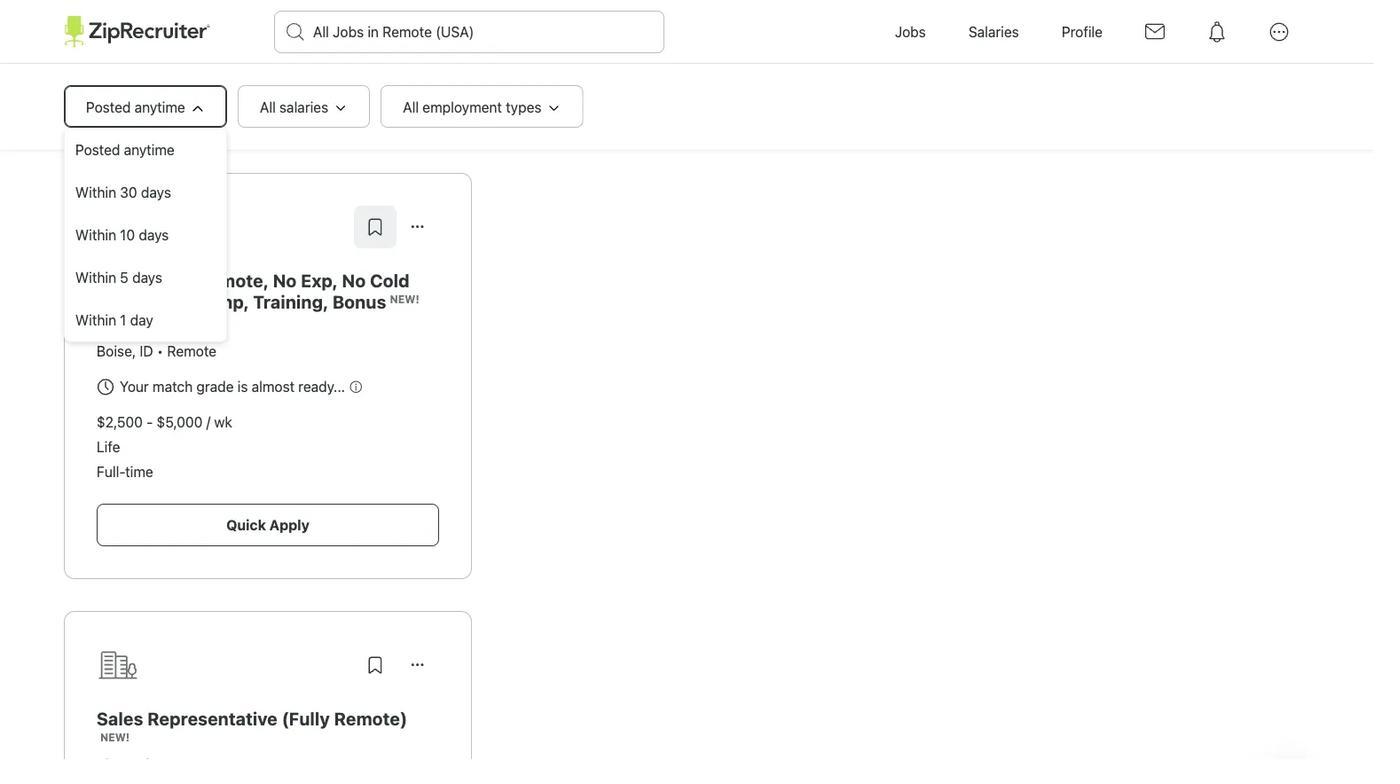 Task type: locate. For each thing, give the bounding box(es) containing it.
representative
[[148, 708, 278, 729]]

no up bonus
[[342, 270, 366, 291]]

within left '10'
[[75, 227, 116, 244]]

new! inside sales representative (fully remote) new!
[[100, 731, 130, 743]]

sales inside sales representative (fully remote) new!
[[97, 708, 143, 729]]

exp,
[[301, 270, 338, 291]]

-
[[185, 270, 193, 291], [146, 414, 153, 431]]

posted anytime up the within 30 days
[[75, 142, 175, 158]]

2 within from the top
[[75, 227, 116, 244]]

anytime inside button
[[124, 142, 175, 158]]

2 no from the left
[[342, 270, 366, 291]]

0 vertical spatial days
[[141, 184, 171, 201]]

563,757
[[64, 133, 117, 149]]

comp,
[[193, 291, 249, 312]]

0 horizontal spatial new!
[[100, 731, 130, 743]]

life
[[97, 439, 120, 456]]

1 horizontal spatial new!
[[390, 293, 419, 305]]

jobs
[[99, 96, 149, 126], [120, 133, 147, 149]]

$2,500
[[97, 414, 143, 431]]

30
[[120, 184, 137, 201]]

/
[[206, 414, 210, 431]]

- left the $5,000
[[146, 414, 153, 431]]

0 horizontal spatial -
[[146, 414, 153, 431]]

time
[[125, 464, 153, 480]]

- inside sales rep - remote, no exp, no cold calls, high comp, training, bonus
[[185, 270, 193, 291]]

days
[[141, 184, 171, 201], [139, 227, 169, 244], [132, 269, 162, 286]]

0 vertical spatial jobs
[[99, 96, 149, 126]]

all jobs 563,757 jobs found in remote (usa)
[[64, 96, 298, 149]]

your match grade is almost ready...
[[120, 378, 345, 395]]

posted inside posted anytime button
[[75, 142, 120, 158]]

(fully
[[282, 708, 330, 729]]

anytime for posted anytime dropdown button at the top of page
[[135, 99, 185, 116]]

anytime
[[135, 99, 185, 116], [124, 142, 175, 158]]

0 vertical spatial new!
[[390, 293, 419, 305]]

within for within 10 days
[[75, 227, 116, 244]]

2 vertical spatial days
[[132, 269, 162, 286]]

remote inside all jobs 563,757 jobs found in remote (usa)
[[207, 133, 256, 149]]

2 sales from the top
[[97, 708, 143, 729]]

1 vertical spatial -
[[146, 414, 153, 431]]

1 horizontal spatial no
[[342, 270, 366, 291]]

2 horizontal spatial all
[[403, 99, 419, 116]]

match
[[153, 378, 193, 395]]

all up 563,757
[[64, 96, 94, 126]]

days for within 5 days
[[132, 269, 162, 286]]

all employment types
[[403, 99, 542, 116]]

all salaries
[[260, 99, 328, 116]]

$2,500 - $5,000 / wk life full-time
[[97, 414, 232, 480]]

posted up 563,757
[[86, 99, 131, 116]]

days right 5
[[132, 269, 162, 286]]

your match grade is almost ready... button
[[95, 373, 363, 401]]

0 horizontal spatial all
[[64, 96, 94, 126]]

0 vertical spatial remote
[[207, 133, 256, 149]]

jobs left found
[[120, 133, 147, 149]]

apply
[[269, 517, 309, 534]]

new!
[[390, 293, 419, 305], [100, 731, 130, 743]]

1 vertical spatial remote
[[167, 343, 217, 360]]

ready...
[[298, 378, 345, 395]]

0 horizontal spatial no
[[273, 270, 297, 291]]

within
[[75, 184, 116, 201], [75, 227, 116, 244], [75, 269, 116, 286], [75, 312, 116, 329]]

within left 5
[[75, 269, 116, 286]]

1 vertical spatial new!
[[100, 731, 130, 743]]

0 vertical spatial posted anytime
[[86, 99, 185, 116]]

remote right in
[[207, 133, 256, 149]]

remote
[[207, 133, 256, 149], [167, 343, 217, 360]]

sales inside sales rep - remote, no exp, no cold calls, high comp, training, bonus
[[97, 270, 143, 291]]

profile link
[[1041, 0, 1124, 64]]

rep
[[148, 270, 181, 291]]

high
[[149, 291, 189, 312]]

0 vertical spatial -
[[185, 270, 193, 291]]

posted anytime inside dropdown button
[[86, 99, 185, 116]]

salaries link
[[947, 0, 1041, 64]]

within 30 days button
[[65, 171, 226, 214]]

days right 30
[[141, 184, 171, 201]]

salaries
[[279, 99, 328, 116]]

is
[[237, 378, 248, 395]]

1 vertical spatial sales
[[97, 708, 143, 729]]

anytime inside dropdown button
[[135, 99, 185, 116]]

sales representative (fully remote) new!
[[97, 708, 408, 743]]

all up the '(usa)'
[[260, 99, 276, 116]]

sales rep - remote, no exp, no cold calls, high comp, training, bonus
[[97, 270, 410, 312]]

1
[[120, 312, 126, 329]]

1 vertical spatial posted anytime
[[75, 142, 175, 158]]

all
[[64, 96, 94, 126], [260, 99, 276, 116], [403, 99, 419, 116]]

- right rep
[[185, 270, 193, 291]]

all for employment
[[403, 99, 419, 116]]

posted
[[86, 99, 131, 116], [75, 142, 120, 158]]

all inside popup button
[[260, 99, 276, 116]]

1 vertical spatial jobs
[[120, 133, 147, 149]]

types
[[506, 99, 542, 116]]

grade
[[196, 378, 234, 395]]

None button
[[397, 206, 439, 248], [397, 644, 439, 687], [397, 206, 439, 248], [397, 644, 439, 687]]

calls,
[[97, 291, 145, 312]]

1 vertical spatial days
[[139, 227, 169, 244]]

Search job title or keyword search field
[[275, 12, 664, 52]]

days right '10'
[[139, 227, 169, 244]]

posted up the within 30 days
[[75, 142, 120, 158]]

1 vertical spatial posted
[[75, 142, 120, 158]]

anytime up found
[[135, 99, 185, 116]]

within left 30
[[75, 184, 116, 201]]

sales
[[97, 270, 143, 291], [97, 708, 143, 729]]

1 horizontal spatial -
[[185, 270, 193, 291]]

menu image
[[1259, 12, 1300, 52]]

5
[[120, 269, 129, 286]]

4 within from the top
[[75, 312, 116, 329]]

1 sales from the top
[[97, 270, 143, 291]]

posted anytime for posted anytime dropdown button at the top of page
[[86, 99, 185, 116]]

all inside dropdown button
[[403, 99, 419, 116]]

no up training,
[[273, 270, 297, 291]]

posted inside posted anytime dropdown button
[[86, 99, 131, 116]]

1 within from the top
[[75, 184, 116, 201]]

0 vertical spatial sales
[[97, 270, 143, 291]]

all left employment
[[403, 99, 419, 116]]

0 vertical spatial posted
[[86, 99, 131, 116]]

anytime up "within 30 days" button
[[124, 142, 175, 158]]

posted anytime
[[86, 99, 185, 116], [75, 142, 175, 158]]

posted anytime inside button
[[75, 142, 175, 158]]

posted anytime up posted anytime button
[[86, 99, 185, 116]]

remote right •
[[167, 343, 217, 360]]

within left 1
[[75, 312, 116, 329]]

days for within 30 days
[[141, 184, 171, 201]]

almost
[[252, 378, 295, 395]]

1 vertical spatial anytime
[[124, 142, 175, 158]]

sales rep - remote, no exp, no cold calls, high comp, training, bonus image
[[97, 206, 169, 248]]

(usa)
[[260, 133, 298, 149]]

within 10 days button
[[65, 214, 226, 256]]

days for within 10 days
[[139, 227, 169, 244]]

jobs up posted anytime button
[[99, 96, 149, 126]]

0 vertical spatial anytime
[[135, 99, 185, 116]]

3 within from the top
[[75, 269, 116, 286]]

no
[[273, 270, 297, 291], [342, 270, 366, 291]]

within 1 day button
[[65, 299, 226, 342]]

1 horizontal spatial all
[[260, 99, 276, 116]]

all inside all jobs 563,757 jobs found in remote (usa)
[[64, 96, 94, 126]]



Task type: describe. For each thing, give the bounding box(es) containing it.
1 no from the left
[[273, 270, 297, 291]]

posted for posted anytime button
[[75, 142, 120, 158]]

boise, id • remote
[[97, 343, 217, 360]]

within for within 5 days
[[75, 269, 116, 286]]

jobs link
[[874, 0, 947, 64]]

within for within 30 days
[[75, 184, 116, 201]]

cold
[[370, 270, 410, 291]]

boise, id link
[[97, 343, 153, 360]]

full-
[[97, 464, 125, 480]]

all employment types button
[[381, 85, 583, 128]]

all for salaries
[[260, 99, 276, 116]]

quick apply button
[[97, 504, 439, 547]]

employment
[[423, 99, 502, 116]]

in
[[192, 133, 203, 149]]

within for within 1 day
[[75, 312, 116, 329]]

quick
[[226, 517, 266, 534]]

within 1 day
[[75, 312, 153, 329]]

quick apply
[[226, 517, 309, 534]]

all for jobs
[[64, 96, 94, 126]]

posted anytime for posted anytime button
[[75, 142, 175, 158]]

save job for later image
[[365, 655, 386, 676]]

10
[[120, 227, 135, 244]]

day
[[130, 312, 153, 329]]

- inside $2,500 - $5,000 / wk life full-time
[[146, 414, 153, 431]]

ziprecruiter image
[[64, 16, 210, 48]]

within 5 days button
[[65, 256, 226, 299]]

•
[[157, 343, 163, 360]]

id
[[140, 343, 153, 360]]

posted anytime button
[[64, 85, 227, 128]]

within 10 days
[[75, 227, 169, 244]]

your
[[120, 378, 149, 395]]

sales for sales representative (fully remote) new!
[[97, 708, 143, 729]]

notifications image
[[1197, 12, 1238, 52]]

posted anytime button
[[65, 129, 226, 171]]

main element
[[64, 0, 1310, 64]]

profile
[[1062, 24, 1103, 40]]

save job for later image
[[365, 216, 386, 238]]

within 30 days
[[75, 184, 171, 201]]

posted for posted anytime dropdown button at the top of page
[[86, 99, 131, 116]]

boise,
[[97, 343, 136, 360]]

found
[[151, 133, 188, 149]]

remote,
[[197, 270, 269, 291]]

jobs
[[895, 24, 926, 40]]

training,
[[253, 291, 328, 312]]

wk
[[214, 414, 232, 431]]

$5,000
[[157, 414, 203, 431]]

salaries
[[969, 24, 1019, 40]]

within 5 days
[[75, 269, 162, 286]]

remote)
[[334, 708, 408, 729]]

all salaries button
[[238, 85, 370, 128]]

sales for sales rep - remote, no exp, no cold calls, high comp, training, bonus
[[97, 270, 143, 291]]

bonus
[[333, 291, 386, 312]]

anytime for posted anytime button
[[124, 142, 175, 158]]



Task type: vqa. For each thing, say whether or not it's contained in the screenshot.
top jobs
yes



